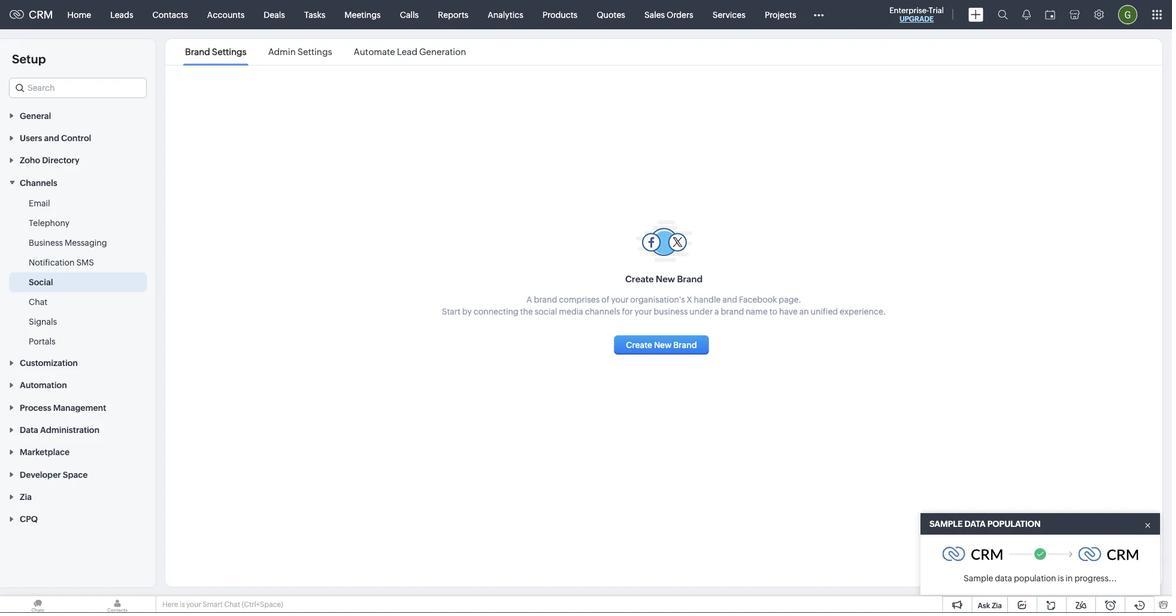 Task type: vqa. For each thing, say whether or not it's contained in the screenshot.
the $ 100,000.00
no



Task type: describe. For each thing, give the bounding box(es) containing it.
sample for sample data population
[[930, 520, 963, 529]]

ask zia
[[978, 602, 1002, 610]]

a
[[715, 307, 719, 317]]

1 horizontal spatial your
[[611, 295, 629, 305]]

page.
[[779, 295, 801, 305]]

channels button
[[0, 171, 156, 194]]

0 horizontal spatial your
[[186, 601, 201, 609]]

notification sms link
[[29, 257, 94, 269]]

1 horizontal spatial chat
[[224, 601, 240, 609]]

an
[[799, 307, 809, 317]]

notification sms
[[29, 258, 94, 267]]

by
[[462, 307, 472, 317]]

developer space button
[[0, 464, 156, 486]]

here
[[162, 601, 178, 609]]

administration
[[40, 426, 99, 435]]

have
[[779, 307, 798, 317]]

general
[[20, 111, 51, 121]]

zoho
[[20, 156, 40, 165]]

under
[[690, 307, 713, 317]]

the
[[520, 307, 533, 317]]

customization
[[20, 359, 78, 368]]

Search text field
[[10, 78, 146, 98]]

search image
[[998, 10, 1008, 20]]

quotes link
[[587, 0, 635, 29]]

a brand comprises of your organisation's x handle and facebook page. start by connecting the social media channels for your business under a brand name to have an unified experience.
[[442, 295, 886, 317]]

x
[[687, 295, 692, 305]]

marketplace
[[20, 448, 70, 458]]

leads link
[[101, 0, 143, 29]]

facebook
[[739, 295, 777, 305]]

0 vertical spatial create
[[625, 274, 654, 285]]

population
[[988, 520, 1041, 529]]

contacts link
[[143, 0, 198, 29]]

automate
[[354, 47, 395, 57]]

sales
[[644, 10, 665, 19]]

notification
[[29, 258, 75, 267]]

process management
[[20, 403, 106, 413]]

1 vertical spatial brand
[[721, 307, 744, 317]]

signals element
[[1015, 0, 1038, 29]]

handle
[[694, 295, 721, 305]]

admin settings link
[[266, 47, 334, 57]]

1 vertical spatial is
[[180, 601, 185, 609]]

portals
[[29, 337, 55, 346]]

create new brand button
[[614, 336, 709, 355]]

telephony link
[[29, 217, 70, 229]]

upgrade
[[900, 15, 934, 23]]

Other Modules field
[[806, 5, 832, 24]]

1 vertical spatial brand
[[677, 274, 703, 285]]

1 horizontal spatial zia
[[992, 602, 1002, 610]]

setup
[[12, 52, 46, 66]]

of
[[601, 295, 610, 305]]

products
[[543, 10, 578, 19]]

home link
[[58, 0, 101, 29]]

accounts link
[[198, 0, 254, 29]]

profile element
[[1111, 0, 1145, 29]]

unified
[[811, 307, 838, 317]]

meetings link
[[335, 0, 390, 29]]

leads
[[110, 10, 133, 19]]

cpq button
[[0, 508, 156, 531]]

1 horizontal spatial data
[[965, 520, 986, 529]]

(ctrl+space)
[[242, 601, 283, 609]]

brand settings link
[[183, 47, 248, 57]]

experience.
[[840, 307, 886, 317]]

sample data population
[[930, 520, 1041, 529]]

ask
[[978, 602, 990, 610]]

zoho directory button
[[0, 149, 156, 171]]

in
[[1066, 574, 1073, 584]]

crm link
[[10, 9, 53, 21]]

customization button
[[0, 352, 156, 374]]

crm
[[29, 9, 53, 21]]

business
[[654, 307, 688, 317]]

developer space
[[20, 470, 88, 480]]

connecting
[[474, 307, 519, 317]]

business messaging link
[[29, 237, 107, 249]]

portals link
[[29, 336, 55, 348]]

chat inside 'channels' region
[[29, 297, 47, 307]]

profile image
[[1118, 5, 1137, 24]]

email link
[[29, 197, 50, 209]]

channels
[[585, 307, 620, 317]]

contacts image
[[80, 597, 155, 614]]

and inside dropdown button
[[44, 133, 59, 143]]

sample data population is in progress...
[[964, 574, 1117, 584]]

channels
[[20, 178, 57, 188]]

media
[[559, 307, 583, 317]]

automation button
[[0, 374, 156, 397]]

telephony
[[29, 218, 70, 228]]

search element
[[991, 0, 1015, 29]]



Task type: locate. For each thing, give the bounding box(es) containing it.
sample for sample data population is in progress...
[[964, 574, 993, 584]]

crm image
[[1078, 548, 1138, 562]]

1 horizontal spatial brand
[[721, 307, 744, 317]]

list
[[174, 39, 477, 65]]

0 vertical spatial sample
[[930, 520, 963, 529]]

reports link
[[428, 0, 478, 29]]

1 horizontal spatial and
[[722, 295, 737, 305]]

zia right the ask
[[992, 602, 1002, 610]]

services link
[[703, 0, 755, 29]]

0 vertical spatial new
[[656, 274, 675, 285]]

0 vertical spatial chat
[[29, 297, 47, 307]]

brand down business
[[673, 341, 697, 350]]

calendar image
[[1045, 10, 1055, 19]]

for
[[622, 307, 633, 317]]

settings
[[212, 47, 247, 57], [298, 47, 332, 57]]

your up for
[[611, 295, 629, 305]]

list containing brand settings
[[174, 39, 477, 65]]

0 horizontal spatial zia
[[20, 493, 32, 502]]

deals
[[264, 10, 285, 19]]

progress...
[[1075, 574, 1117, 584]]

zia up cpq
[[20, 493, 32, 502]]

brand settings
[[185, 47, 247, 57]]

0 horizontal spatial is
[[180, 601, 185, 609]]

zoho directory
[[20, 156, 79, 165]]

deals link
[[254, 0, 295, 29]]

meetings
[[345, 10, 381, 19]]

calls link
[[390, 0, 428, 29]]

1 vertical spatial data
[[965, 520, 986, 529]]

sample
[[930, 520, 963, 529], [964, 574, 993, 584]]

projects
[[765, 10, 796, 19]]

settings right admin
[[298, 47, 332, 57]]

create down for
[[626, 341, 652, 350]]

and right handle
[[722, 295, 737, 305]]

comprises
[[559, 295, 600, 305]]

0 horizontal spatial sample
[[930, 520, 963, 529]]

zia button
[[0, 486, 156, 508]]

0 vertical spatial is
[[1058, 574, 1064, 584]]

zia
[[20, 493, 32, 502], [992, 602, 1002, 610]]

your right for
[[635, 307, 652, 317]]

business
[[29, 238, 63, 248]]

1 vertical spatial zia
[[992, 602, 1002, 610]]

create inside create new brand button
[[626, 341, 652, 350]]

admin
[[268, 47, 296, 57]]

2 vertical spatial your
[[186, 601, 201, 609]]

0 horizontal spatial settings
[[212, 47, 247, 57]]

chat right smart
[[224, 601, 240, 609]]

create new brand down business
[[626, 341, 697, 350]]

0 horizontal spatial data
[[20, 426, 38, 435]]

zia inside dropdown button
[[20, 493, 32, 502]]

orders
[[667, 10, 693, 19]]

is right here
[[180, 601, 185, 609]]

sms
[[76, 258, 94, 267]]

users and control
[[20, 133, 91, 143]]

your left smart
[[186, 601, 201, 609]]

directory
[[42, 156, 79, 165]]

chats image
[[0, 597, 75, 614]]

organisation's
[[630, 295, 685, 305]]

1 vertical spatial your
[[635, 307, 652, 317]]

home
[[67, 10, 91, 19]]

0 vertical spatial brand
[[534, 295, 557, 305]]

2 horizontal spatial your
[[635, 307, 652, 317]]

chat link
[[29, 296, 47, 308]]

channels region
[[0, 194, 156, 352]]

social
[[535, 307, 557, 317]]

create menu image
[[969, 7, 983, 22]]

0 vertical spatial and
[[44, 133, 59, 143]]

settings down "accounts" link
[[212, 47, 247, 57]]

sales orders
[[644, 10, 693, 19]]

automate lead generation
[[354, 47, 466, 57]]

create menu element
[[961, 0, 991, 29]]

data administration
[[20, 426, 99, 435]]

0 vertical spatial data
[[20, 426, 38, 435]]

process management button
[[0, 397, 156, 419]]

create up organisation's
[[625, 274, 654, 285]]

process
[[20, 403, 51, 413]]

to
[[769, 307, 777, 317]]

brand down contacts link at the top left of page
[[185, 47, 210, 57]]

brand up x
[[677, 274, 703, 285]]

1 horizontal spatial is
[[1058, 574, 1064, 584]]

0 horizontal spatial chat
[[29, 297, 47, 307]]

create new brand up organisation's
[[625, 274, 703, 285]]

2 vertical spatial brand
[[673, 341, 697, 350]]

data
[[995, 574, 1012, 584]]

1 vertical spatial chat
[[224, 601, 240, 609]]

brand inside list
[[185, 47, 210, 57]]

lead
[[397, 47, 417, 57]]

start
[[442, 307, 461, 317]]

data down the process
[[20, 426, 38, 435]]

brand inside button
[[673, 341, 697, 350]]

settings for admin settings
[[298, 47, 332, 57]]

data inside data administration "dropdown button"
[[20, 426, 38, 435]]

2 settings from the left
[[298, 47, 332, 57]]

1 vertical spatial create
[[626, 341, 652, 350]]

None field
[[9, 78, 147, 98]]

business messaging
[[29, 238, 107, 248]]

is
[[1058, 574, 1064, 584], [180, 601, 185, 609]]

smart
[[203, 601, 223, 609]]

create
[[625, 274, 654, 285], [626, 341, 652, 350]]

messaging
[[65, 238, 107, 248]]

services
[[713, 10, 746, 19]]

new inside create new brand button
[[654, 341, 672, 350]]

analytics link
[[478, 0, 533, 29]]

data
[[20, 426, 38, 435], [965, 520, 986, 529]]

brand right "a"
[[721, 307, 744, 317]]

0 vertical spatial brand
[[185, 47, 210, 57]]

management
[[53, 403, 106, 413]]

social
[[29, 278, 53, 287]]

enterprise-trial upgrade
[[889, 6, 944, 23]]

new down business
[[654, 341, 672, 350]]

brand
[[534, 295, 557, 305], [721, 307, 744, 317]]

new up organisation's
[[656, 274, 675, 285]]

users and control button
[[0, 127, 156, 149]]

create new brand inside button
[[626, 341, 697, 350]]

here is your smart chat (ctrl+space)
[[162, 601, 283, 609]]

a
[[527, 295, 532, 305]]

brand up social at the bottom left
[[534, 295, 557, 305]]

tasks link
[[295, 0, 335, 29]]

generation
[[419, 47, 466, 57]]

0 horizontal spatial brand
[[534, 295, 557, 305]]

1 horizontal spatial sample
[[964, 574, 993, 584]]

0 horizontal spatial and
[[44, 133, 59, 143]]

signals image
[[1022, 10, 1031, 20]]

chat down social link
[[29, 297, 47, 307]]

and inside a brand comprises of your organisation's x handle and facebook page. start by connecting the social media channels for your business under a brand name to have an unified experience.
[[722, 295, 737, 305]]

contacts
[[152, 10, 188, 19]]

quotes
[[597, 10, 625, 19]]

and right users
[[44, 133, 59, 143]]

calls
[[400, 10, 419, 19]]

control
[[61, 133, 91, 143]]

signals link
[[29, 316, 57, 328]]

name
[[746, 307, 768, 317]]

1 vertical spatial create new brand
[[626, 341, 697, 350]]

data left population
[[965, 520, 986, 529]]

reports
[[438, 10, 469, 19]]

settings for brand settings
[[212, 47, 247, 57]]

1 horizontal spatial settings
[[298, 47, 332, 57]]

0 vertical spatial zia
[[20, 493, 32, 502]]

1 settings from the left
[[212, 47, 247, 57]]

1 vertical spatial new
[[654, 341, 672, 350]]

0 vertical spatial create new brand
[[625, 274, 703, 285]]

your
[[611, 295, 629, 305], [635, 307, 652, 317], [186, 601, 201, 609]]

developer
[[20, 470, 61, 480]]

automation
[[20, 381, 67, 391]]

1 vertical spatial and
[[722, 295, 737, 305]]

users
[[20, 133, 42, 143]]

1 vertical spatial sample
[[964, 574, 993, 584]]

0 vertical spatial your
[[611, 295, 629, 305]]

chat
[[29, 297, 47, 307], [224, 601, 240, 609]]

is left in on the right of page
[[1058, 574, 1064, 584]]



